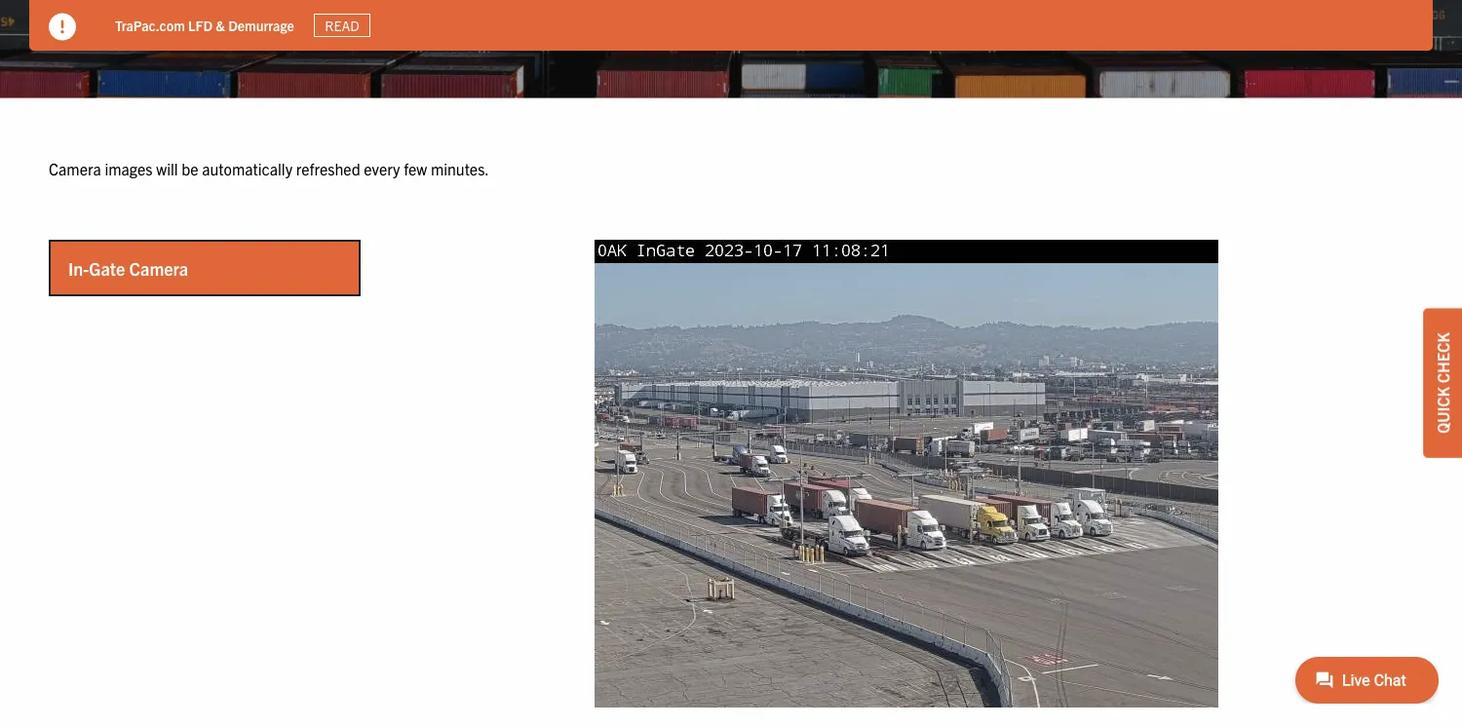 Task type: vqa. For each thing, say whether or not it's contained in the screenshot.
CA at the left bottom of the page
no



Task type: locate. For each thing, give the bounding box(es) containing it.
0 horizontal spatial camera
[[49, 159, 101, 178]]

in-gate camera image
[[595, 240, 1219, 708]]

read link
[[314, 13, 371, 37]]

minutes.
[[431, 159, 489, 178]]

check
[[1433, 333, 1453, 383]]

automatically
[[202, 159, 293, 178]]

read
[[325, 17, 359, 34]]

1 vertical spatial camera
[[129, 257, 188, 279]]

lfd
[[188, 16, 213, 34]]

trapac.com lfd & demurrage
[[115, 16, 294, 34]]

&
[[216, 16, 225, 34]]

gate
[[89, 257, 125, 279]]

camera left the images
[[49, 159, 101, 178]]

in-gate camera
[[68, 257, 188, 279]]

demurrage
[[228, 16, 294, 34]]

camera right gate
[[129, 257, 188, 279]]

camera images will be automatically refreshed every few minutes.
[[49, 159, 489, 178]]

camera
[[49, 159, 101, 178], [129, 257, 188, 279]]

quick check link
[[1423, 308, 1462, 458]]

quick
[[1433, 387, 1453, 434]]

trapac.com
[[115, 16, 185, 34]]



Task type: describe. For each thing, give the bounding box(es) containing it.
be
[[182, 159, 198, 178]]

quick check
[[1433, 333, 1453, 434]]

solid image
[[49, 13, 76, 40]]

few
[[404, 159, 427, 178]]

refreshed
[[296, 159, 360, 178]]

will
[[156, 159, 178, 178]]

every
[[364, 159, 400, 178]]

in-
[[68, 257, 89, 279]]

in-gate camera link
[[51, 242, 359, 294]]

images
[[105, 159, 153, 178]]

0 vertical spatial camera
[[49, 159, 101, 178]]

1 horizontal spatial camera
[[129, 257, 188, 279]]

in-gate camera main content
[[29, 156, 1433, 708]]



